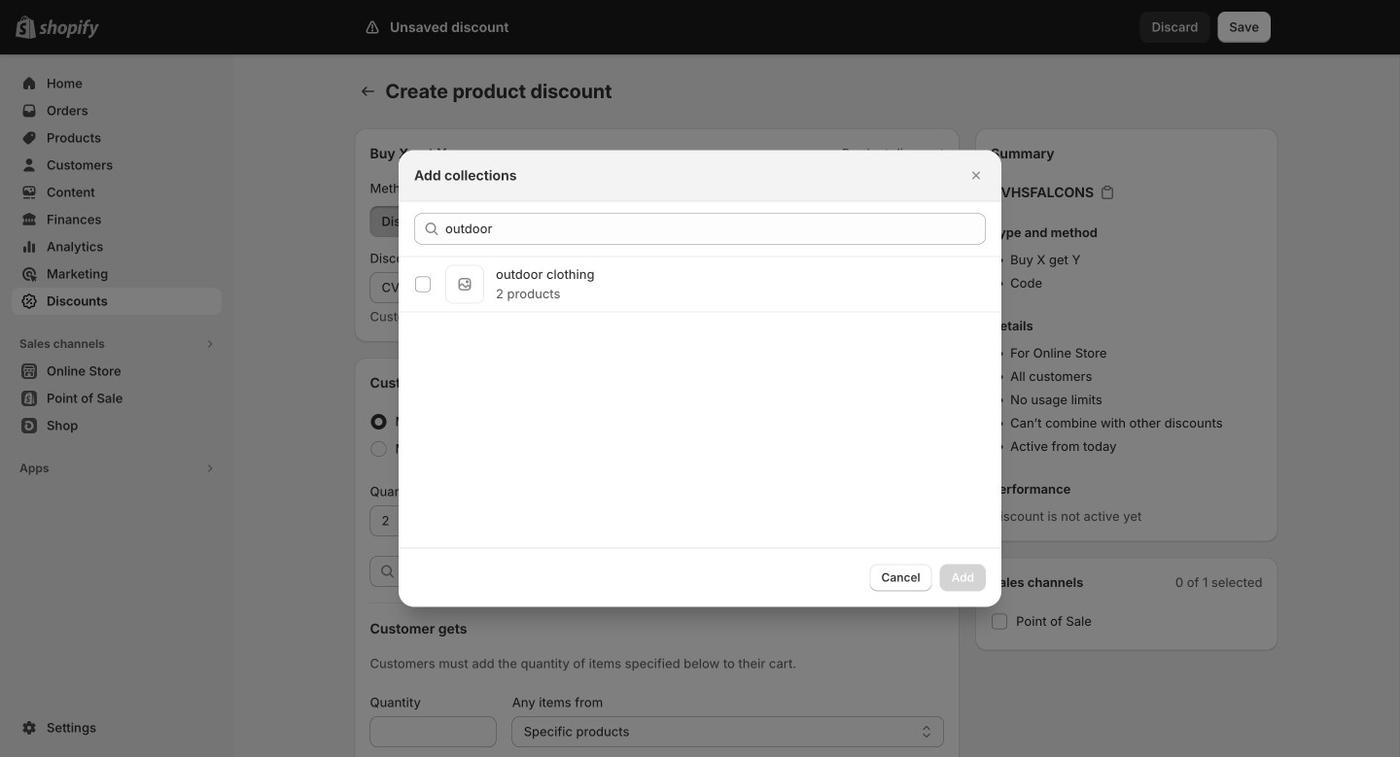 Task type: locate. For each thing, give the bounding box(es) containing it.
dialog
[[0, 150, 1401, 607]]



Task type: vqa. For each thing, say whether or not it's contained in the screenshot.
Shopify image
yes



Task type: describe. For each thing, give the bounding box(es) containing it.
Search collections text field
[[446, 214, 986, 245]]

shopify image
[[39, 19, 99, 39]]



